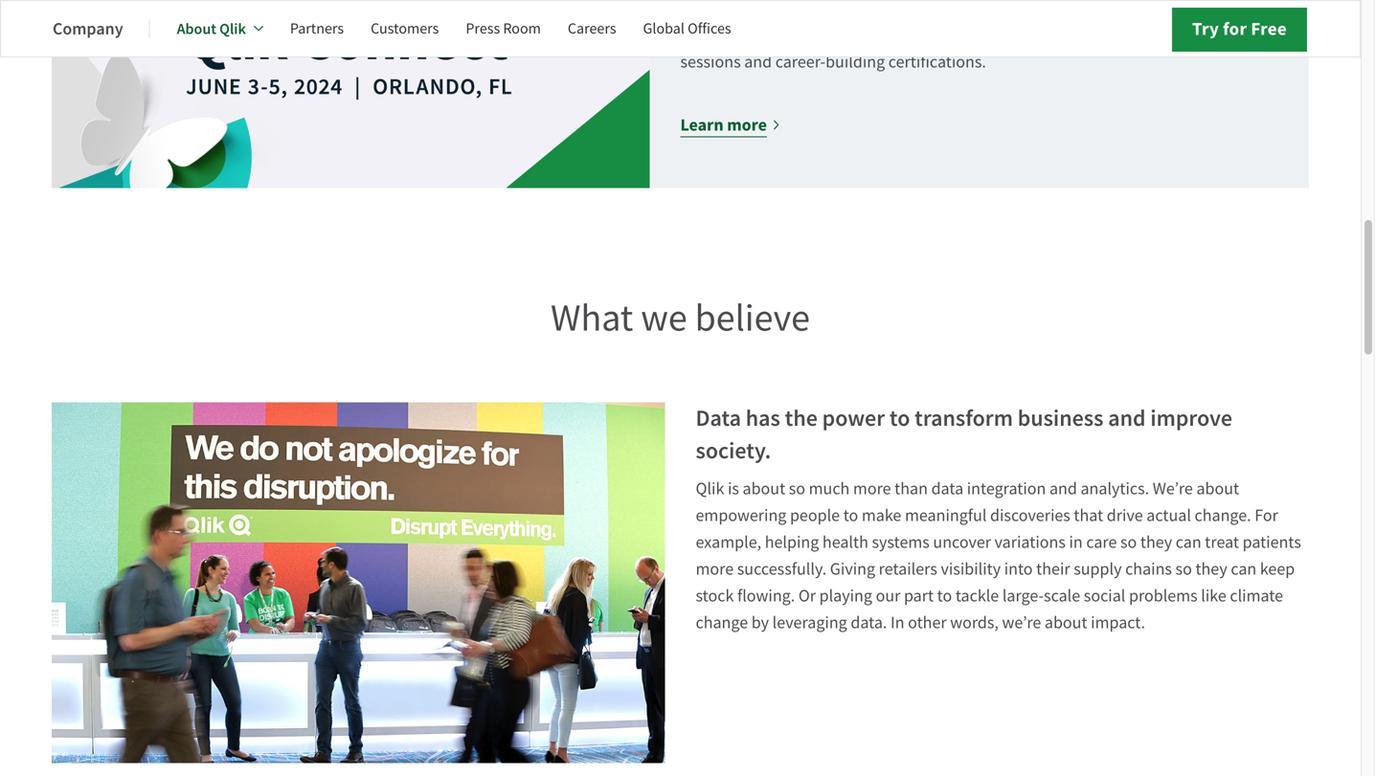 Task type: vqa. For each thing, say whether or not it's contained in the screenshot.
the their
yes



Task type: describe. For each thing, give the bounding box(es) containing it.
our
[[876, 585, 901, 607]]

change
[[696, 612, 748, 634]]

offices
[[688, 19, 731, 38]]

data,
[[1108, 0, 1145, 19]]

2 horizontal spatial about
[[1197, 478, 1239, 500]]

and inside 'data has the power to transform business and improve society.'
[[1108, 404, 1146, 434]]

giving
[[830, 558, 875, 580]]

an
[[774, 24, 792, 46]]

what
[[551, 294, 633, 343]]

large-
[[1003, 585, 1044, 607]]

change.
[[1195, 505, 1251, 527]]

tackle
[[956, 585, 999, 607]]

data inside join other data diehards for 2.5 days of the hottest topics in data, analytics, and ai. plus, pack in an abundance of skills-based learning with immersive hands-on sessions and career-building certifications.
[[757, 0, 790, 19]]

0 vertical spatial so
[[789, 478, 806, 500]]

ai.
[[1252, 0, 1270, 19]]

part
[[904, 585, 934, 607]]

has
[[746, 404, 781, 434]]

company menu bar
[[53, 6, 758, 52]]

days
[[908, 0, 942, 19]]

about qlik link
[[177, 6, 263, 52]]

what we believe image
[[52, 403, 665, 764]]

that
[[1074, 505, 1104, 527]]

transform
[[915, 404, 1013, 434]]

careers link
[[568, 6, 616, 52]]

leveraging
[[773, 612, 847, 634]]

company
[[53, 17, 123, 40]]

analytics,
[[1148, 0, 1217, 19]]

0 vertical spatial of
[[945, 0, 959, 19]]

0 vertical spatial in
[[1091, 0, 1105, 19]]

other inside qlik is about so much more than data integration and analytics. we're about empowering people to make meaningful discoveries that drive actual change. for example, helping health systems uncover variations in care so they can treat patients more successfully. giving retailers visibility into their supply chains so they can keep stock flowing. or playing our part to tackle large-scale social problems like climate change by leveraging data. in other words, we're about impact.
[[908, 612, 947, 634]]

like
[[1201, 585, 1227, 607]]

on
[[1212, 24, 1231, 46]]

playing
[[819, 585, 873, 607]]

to inside 'data has the power to transform business and improve society.'
[[890, 404, 910, 434]]

supply
[[1074, 558, 1122, 580]]

scale
[[1044, 585, 1081, 607]]

care
[[1086, 532, 1117, 554]]

global offices link
[[643, 6, 731, 52]]

free
[[1251, 17, 1287, 41]]

flowing.
[[737, 585, 795, 607]]

successfully.
[[737, 558, 827, 580]]

the inside 'data has the power to transform business and improve society.'
[[785, 404, 818, 434]]

keep
[[1260, 558, 1295, 580]]

discoveries
[[990, 505, 1071, 527]]

room
[[503, 19, 541, 38]]

and inside qlik is about so much more than data integration and analytics. we're about empowering people to make meaningful discoveries that drive actual change. for example, helping health systems uncover variations in care so they can treat patients more successfully. giving retailers visibility into their supply chains so they can keep stock flowing. or playing our part to tackle large-scale social problems like climate change by leveraging data. in other words, we're about impact.
[[1050, 478, 1077, 500]]

helping
[[765, 532, 819, 554]]

building
[[826, 51, 885, 73]]

2 vertical spatial more
[[696, 558, 734, 580]]

sessions
[[681, 51, 741, 73]]

integration
[[967, 478, 1046, 500]]

power
[[822, 404, 885, 434]]

by
[[752, 612, 769, 634]]

we're
[[1002, 612, 1041, 634]]

topics
[[1044, 0, 1088, 19]]

social
[[1084, 585, 1126, 607]]

impact.
[[1091, 612, 1146, 634]]

1 horizontal spatial so
[[1121, 532, 1137, 554]]

we
[[641, 294, 687, 343]]

for
[[1255, 505, 1279, 527]]

customers link
[[371, 6, 439, 52]]

based
[[939, 24, 982, 46]]

qlik inside company menu bar
[[220, 19, 246, 39]]

join
[[681, 0, 712, 19]]

1 vertical spatial to
[[844, 505, 858, 527]]

2.5
[[883, 0, 905, 19]]

meaningful
[[905, 505, 987, 527]]

pack
[[719, 24, 753, 46]]

uncover
[[933, 532, 991, 554]]

learning
[[986, 24, 1045, 46]]

their
[[1036, 558, 1070, 580]]

1 vertical spatial in
[[757, 24, 770, 46]]

data inside qlik is about so much more than data integration and analytics. we're about empowering people to make meaningful discoveries that drive actual change. for example, helping health systems uncover variations in care so they can treat patients more successfully. giving retailers visibility into their supply chains so they can keep stock flowing. or playing our part to tackle large-scale social problems like climate change by leveraging data. in other words, we're about impact.
[[932, 478, 964, 500]]

data has the power to transform business and improve society.
[[696, 404, 1233, 467]]

for inside join other data diehards for 2.5 days of the hottest topics in data, analytics, and ai. plus, pack in an abundance of skills-based learning with immersive hands-on sessions and career-building certifications.
[[859, 0, 880, 19]]

2 vertical spatial to
[[937, 585, 952, 607]]

society.
[[696, 436, 771, 467]]

or
[[799, 585, 816, 607]]

treat
[[1205, 532, 1239, 554]]

learn more
[[681, 114, 767, 137]]

customers
[[371, 19, 439, 38]]

hands-
[[1162, 24, 1212, 46]]

analytics.
[[1081, 478, 1150, 500]]

1 vertical spatial of
[[880, 24, 894, 46]]

make
[[862, 505, 902, 527]]

press room
[[466, 19, 541, 38]]

diehards
[[793, 0, 856, 19]]

0 vertical spatial more
[[727, 114, 767, 137]]

improve
[[1151, 404, 1233, 434]]

stock
[[696, 585, 734, 607]]

retailers
[[879, 558, 938, 580]]

plus,
[[681, 24, 716, 46]]

try for free link
[[1172, 8, 1307, 52]]



Task type: locate. For each thing, give the bounding box(es) containing it.
example,
[[696, 532, 762, 554]]

abundance
[[795, 24, 876, 46]]

about qlik
[[177, 19, 246, 39]]

of
[[945, 0, 959, 19], [880, 24, 894, 46]]

the right has
[[785, 404, 818, 434]]

about right is
[[743, 478, 786, 500]]

variations
[[995, 532, 1066, 554]]

1 horizontal spatial about
[[1045, 612, 1088, 634]]

people
[[790, 505, 840, 527]]

for right try at the right top
[[1223, 17, 1247, 41]]

drive
[[1107, 505, 1143, 527]]

career-
[[776, 51, 826, 73]]

1 horizontal spatial the
[[963, 0, 987, 19]]

they up like on the right bottom of page
[[1196, 558, 1228, 580]]

learn
[[681, 114, 724, 137]]

to right "power" at the bottom of the page
[[890, 404, 910, 434]]

believe
[[695, 294, 810, 343]]

0 vertical spatial the
[[963, 0, 987, 19]]

systems
[[872, 532, 930, 554]]

can down the actual
[[1176, 532, 1202, 554]]

data up 'meaningful'
[[932, 478, 964, 500]]

about up the change.
[[1197, 478, 1239, 500]]

so left much
[[789, 478, 806, 500]]

problems
[[1129, 585, 1198, 607]]

0 horizontal spatial in
[[757, 24, 770, 46]]

1 horizontal spatial they
[[1196, 558, 1228, 580]]

about
[[743, 478, 786, 500], [1197, 478, 1239, 500], [1045, 612, 1088, 634]]

0 horizontal spatial qlik
[[220, 19, 246, 39]]

and left improve
[[1108, 404, 1146, 434]]

careers
[[568, 19, 616, 38]]

of up based
[[945, 0, 959, 19]]

about
[[177, 19, 216, 39]]

partners
[[290, 19, 344, 38]]

and up that
[[1050, 478, 1077, 500]]

so up problems
[[1176, 558, 1192, 580]]

for left 2.5
[[859, 0, 880, 19]]

0 horizontal spatial for
[[859, 0, 880, 19]]

words,
[[950, 612, 999, 634]]

0 vertical spatial other
[[715, 0, 754, 19]]

more up stock
[[696, 558, 734, 580]]

other up the 'pack'
[[715, 0, 754, 19]]

business
[[1018, 404, 1104, 434]]

0 horizontal spatial can
[[1176, 532, 1202, 554]]

into
[[1004, 558, 1033, 580]]

press
[[466, 19, 500, 38]]

of down 2.5
[[880, 24, 894, 46]]

0 horizontal spatial to
[[844, 505, 858, 527]]

can up climate
[[1231, 558, 1257, 580]]

more
[[727, 114, 767, 137], [853, 478, 891, 500], [696, 558, 734, 580]]

press room link
[[466, 6, 541, 52]]

immersive
[[1084, 24, 1159, 46]]

other down part
[[908, 612, 947, 634]]

try for free
[[1192, 17, 1287, 41]]

about down scale
[[1045, 612, 1088, 634]]

2 vertical spatial so
[[1176, 558, 1192, 580]]

try
[[1192, 17, 1219, 41]]

they
[[1141, 532, 1173, 554], [1196, 558, 1228, 580]]

1 vertical spatial other
[[908, 612, 947, 634]]

data.
[[851, 612, 887, 634]]

1 horizontal spatial data
[[932, 478, 964, 500]]

qlik left is
[[696, 478, 724, 500]]

learn more link
[[681, 112, 781, 138]]

1 horizontal spatial for
[[1223, 17, 1247, 41]]

1 horizontal spatial in
[[1069, 532, 1083, 554]]

in
[[1091, 0, 1105, 19], [757, 24, 770, 46], [1069, 532, 1083, 554]]

0 vertical spatial they
[[1141, 532, 1173, 554]]

in left data,
[[1091, 0, 1105, 19]]

data
[[757, 0, 790, 19], [932, 478, 964, 500]]

much
[[809, 478, 850, 500]]

we're
[[1153, 478, 1193, 500]]

2 horizontal spatial so
[[1176, 558, 1192, 580]]

other inside join other data diehards for 2.5 days of the hottest topics in data, analytics, and ai. plus, pack in an abundance of skills-based learning with immersive hands-on sessions and career-building certifications.
[[715, 0, 754, 19]]

they up chains
[[1141, 532, 1173, 554]]

qlik is about so much more than data integration and analytics. we're about empowering people to make meaningful discoveries that drive actual change. for example, helping health systems uncover variations in care so they can treat patients more successfully. giving retailers visibility into their supply chains so they can keep stock flowing. or playing our part to tackle large-scale social problems like climate change by leveraging data. in other words, we're about impact.
[[696, 478, 1302, 634]]

1 vertical spatial qlik
[[696, 478, 724, 500]]

is
[[728, 478, 739, 500]]

qlik right about
[[220, 19, 246, 39]]

to up the health
[[844, 505, 858, 527]]

0 horizontal spatial so
[[789, 478, 806, 500]]

data
[[696, 404, 741, 434]]

2 horizontal spatial to
[[937, 585, 952, 607]]

1 horizontal spatial other
[[908, 612, 947, 634]]

1 vertical spatial more
[[853, 478, 891, 500]]

qlik
[[220, 19, 246, 39], [696, 478, 724, 500]]

partners link
[[290, 6, 344, 52]]

to right part
[[937, 585, 952, 607]]

than
[[895, 478, 928, 500]]

chains
[[1125, 558, 1172, 580]]

empowering
[[696, 505, 787, 527]]

what we believe
[[551, 294, 810, 343]]

1 vertical spatial they
[[1196, 558, 1228, 580]]

and left ai.
[[1220, 0, 1248, 19]]

the inside join other data diehards for 2.5 days of the hottest topics in data, analytics, and ai. plus, pack in an abundance of skills-based learning with immersive hands-on sessions and career-building certifications.
[[963, 0, 987, 19]]

1 vertical spatial the
[[785, 404, 818, 434]]

1 horizontal spatial of
[[945, 0, 959, 19]]

the up based
[[963, 0, 987, 19]]

in inside qlik is about so much more than data integration and analytics. we're about empowering people to make meaningful discoveries that drive actual change. for example, helping health systems uncover variations in care so they can treat patients more successfully. giving retailers visibility into their supply chains so they can keep stock flowing. or playing our part to tackle large-scale social problems like climate change by leveraging data. in other words, we're about impact.
[[1069, 532, 1083, 554]]

1 horizontal spatial to
[[890, 404, 910, 434]]

in left care
[[1069, 532, 1083, 554]]

0 horizontal spatial the
[[785, 404, 818, 434]]

so down drive
[[1121, 532, 1137, 554]]

hottest
[[990, 0, 1041, 19]]

visibility
[[941, 558, 1001, 580]]

2 horizontal spatial in
[[1091, 0, 1105, 19]]

data up an at right top
[[757, 0, 790, 19]]

and down the 'pack'
[[744, 51, 772, 73]]

0 horizontal spatial data
[[757, 0, 790, 19]]

2 vertical spatial in
[[1069, 532, 1083, 554]]

1 vertical spatial so
[[1121, 532, 1137, 554]]

0 horizontal spatial about
[[743, 478, 786, 500]]

0 vertical spatial data
[[757, 0, 790, 19]]

global
[[643, 19, 685, 38]]

qlik inside qlik is about so much more than data integration and analytics. we're about empowering people to make meaningful discoveries that drive actual change. for example, helping health systems uncover variations in care so they can treat patients more successfully. giving retailers visibility into their supply chains so they can keep stock flowing. or playing our part to tackle large-scale social problems like climate change by leveraging data. in other words, we're about impact.
[[696, 478, 724, 500]]

1 horizontal spatial can
[[1231, 558, 1257, 580]]

the
[[963, 0, 987, 19], [785, 404, 818, 434]]

health
[[823, 532, 869, 554]]

can
[[1176, 532, 1202, 554], [1231, 558, 1257, 580]]

more right learn
[[727, 114, 767, 137]]

skills-
[[897, 24, 939, 46]]

1 vertical spatial can
[[1231, 558, 1257, 580]]

for
[[859, 0, 880, 19], [1223, 17, 1247, 41]]

0 horizontal spatial other
[[715, 0, 754, 19]]

global offices
[[643, 19, 731, 38]]

1 vertical spatial data
[[932, 478, 964, 500]]

other
[[715, 0, 754, 19], [908, 612, 947, 634]]

to
[[890, 404, 910, 434], [844, 505, 858, 527], [937, 585, 952, 607]]

in
[[891, 612, 905, 634]]

0 horizontal spatial of
[[880, 24, 894, 46]]

0 vertical spatial qlik
[[220, 19, 246, 39]]

more up make
[[853, 478, 891, 500]]

join other data diehards for 2.5 days of the hottest topics in data, analytics, and ai. plus, pack in an abundance of skills-based learning with immersive hands-on sessions and career-building certifications.
[[681, 0, 1270, 73]]

1 horizontal spatial qlik
[[696, 478, 724, 500]]

0 vertical spatial to
[[890, 404, 910, 434]]

with
[[1048, 24, 1080, 46]]

0 vertical spatial can
[[1176, 532, 1202, 554]]

in left an at right top
[[757, 24, 770, 46]]

certifications.
[[889, 51, 986, 73]]

0 horizontal spatial they
[[1141, 532, 1173, 554]]



